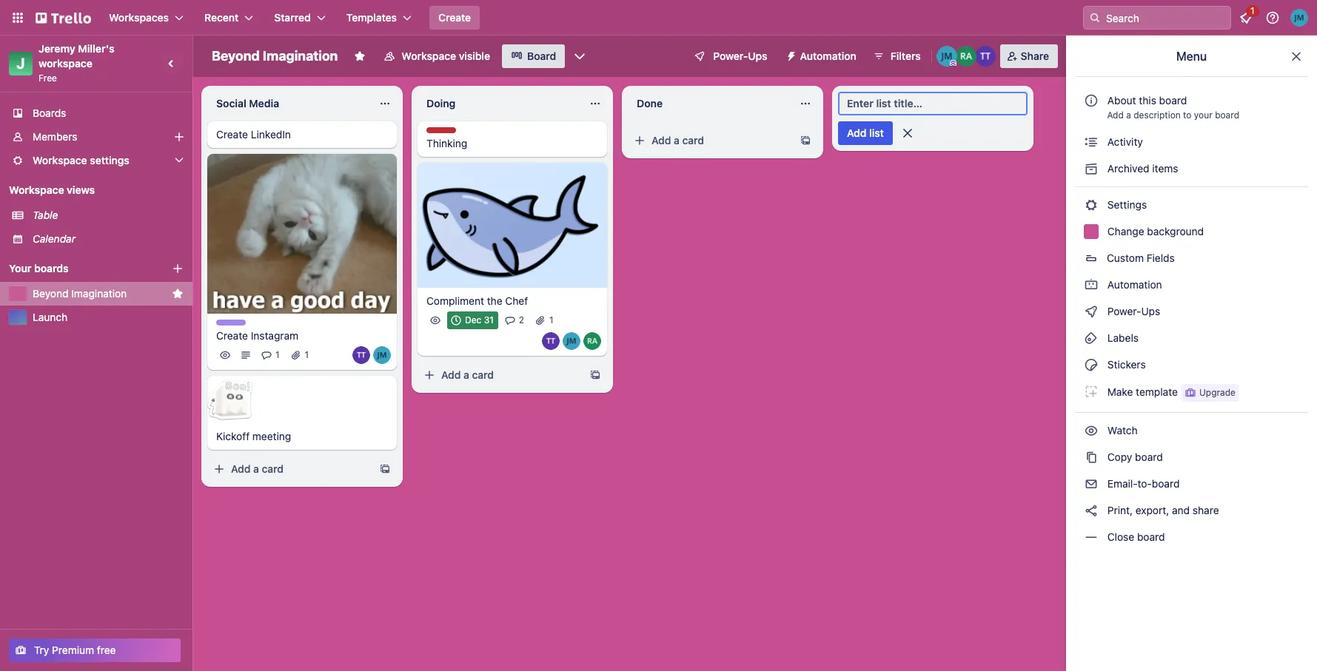 Task type: describe. For each thing, give the bounding box(es) containing it.
workspace for workspace settings
[[33, 154, 87, 167]]

power- inside power-ups button
[[714, 50, 748, 62]]

sm image for close board
[[1085, 530, 1099, 545]]

copy
[[1108, 451, 1133, 464]]

card for social media
[[262, 463, 284, 476]]

close board link
[[1076, 526, 1309, 550]]

try
[[34, 645, 49, 657]]

create linkedin
[[216, 128, 291, 141]]

try premium free button
[[9, 639, 181, 663]]

free
[[97, 645, 116, 657]]

share
[[1021, 50, 1050, 62]]

0 horizontal spatial ruby anderson (rubyanderson7) image
[[584, 332, 602, 350]]

board up to
[[1160, 94, 1188, 107]]

email-
[[1108, 478, 1138, 490]]

board
[[528, 50, 557, 62]]

custom fields
[[1108, 252, 1176, 264]]

settings
[[90, 154, 130, 167]]

board down export,
[[1138, 531, 1166, 544]]

customize views image
[[573, 49, 588, 64]]

sm image for labels
[[1085, 331, 1099, 346]]

media
[[249, 97, 279, 110]]

open information menu image
[[1266, 10, 1281, 25]]

back to home image
[[36, 6, 91, 30]]

Dec 31 checkbox
[[447, 312, 498, 329]]

add left list
[[848, 127, 867, 139]]

linkedin
[[251, 128, 291, 141]]

0 horizontal spatial 1
[[276, 350, 280, 361]]

your
[[9, 262, 31, 275]]

create button
[[430, 6, 480, 30]]

share
[[1193, 505, 1220, 517]]

0 vertical spatial ruby anderson (rubyanderson7) image
[[956, 46, 977, 67]]

email-to-board
[[1105, 478, 1180, 490]]

primary element
[[0, 0, 1318, 36]]

board up to-
[[1136, 451, 1164, 464]]

visible
[[459, 50, 490, 62]]

menu
[[1177, 50, 1208, 63]]

change background
[[1105, 225, 1205, 238]]

create for create
[[439, 11, 471, 24]]

activity
[[1105, 136, 1144, 148]]

board link
[[502, 44, 565, 68]]

items
[[1153, 162, 1179, 175]]

description
[[1134, 110, 1181, 121]]

add a card button for done
[[628, 129, 794, 153]]

board up print, export, and share
[[1153, 478, 1180, 490]]

power- inside power-ups link
[[1108, 305, 1142, 318]]

Enter list title… text field
[[839, 92, 1028, 116]]

color: purple, title: none image
[[216, 320, 246, 326]]

upgrade button
[[1182, 384, 1239, 402]]

sm image for watch
[[1085, 424, 1099, 439]]

compliment the chef link
[[427, 294, 599, 309]]

labels
[[1105, 332, 1139, 344]]

make template
[[1105, 386, 1179, 398]]

sm image for archived items
[[1085, 162, 1099, 176]]

create from template… image for doing
[[590, 369, 602, 381]]

0 horizontal spatial terry turtle (terryturtle) image
[[353, 347, 370, 365]]

j link
[[9, 52, 33, 76]]

jeremy miller's workspace free
[[39, 42, 117, 84]]

1 for 2
[[550, 315, 554, 326]]

power-ups inside power-ups link
[[1105, 305, 1164, 318]]

thoughts thinking
[[427, 127, 468, 150]]

create for create instagram
[[216, 330, 248, 343]]

archived items link
[[1076, 157, 1309, 181]]

cancel list editing image
[[901, 126, 916, 141]]

add a card for social media
[[231, 463, 284, 476]]

workspace visible button
[[375, 44, 499, 68]]

premium
[[52, 645, 94, 657]]

starred
[[274, 11, 311, 24]]

copy board
[[1105, 451, 1164, 464]]

boards
[[33, 107, 66, 119]]

create from template… image
[[800, 135, 812, 147]]

31
[[484, 315, 494, 326]]

add a card for doing
[[442, 369, 494, 381]]

print,
[[1108, 505, 1133, 517]]

add a card button for doing
[[418, 364, 584, 387]]

0 horizontal spatial jeremy miller (jeremymiller198) image
[[937, 46, 958, 67]]

2 horizontal spatial terry turtle (terryturtle) image
[[975, 46, 996, 67]]

boards link
[[0, 101, 193, 125]]

board right your
[[1216, 110, 1240, 121]]

stickers
[[1105, 359, 1147, 371]]

jeremy miller (jeremymiller198) image for the leftmost terry turtle (terryturtle) icon
[[373, 347, 391, 365]]

thoughts
[[427, 127, 468, 139]]

create instagram
[[216, 330, 299, 343]]

chef
[[506, 295, 528, 307]]

recent button
[[196, 6, 262, 30]]

templates
[[346, 11, 397, 24]]

custom fields button
[[1076, 247, 1309, 270]]

upgrade
[[1200, 387, 1236, 399]]

launch
[[33, 311, 68, 324]]

beyond imagination link
[[33, 287, 166, 302]]

starred button
[[265, 6, 335, 30]]

pete ghost image
[[206, 377, 254, 424]]

copy board link
[[1076, 446, 1309, 470]]

Search field
[[1102, 7, 1231, 29]]

workspace
[[39, 57, 93, 70]]

boards
[[34, 262, 69, 275]]

add for doing
[[442, 369, 461, 381]]

automation button
[[780, 44, 866, 68]]

about this board add a description to your board
[[1108, 94, 1240, 121]]

automation inside 'link'
[[1105, 279, 1163, 291]]

sm image for stickers
[[1085, 358, 1099, 373]]

activity link
[[1076, 130, 1309, 154]]

sm image for automation
[[1085, 278, 1099, 293]]

your boards
[[9, 262, 69, 275]]

Social Media text field
[[207, 92, 370, 116]]

imagination inside board name text field
[[263, 48, 338, 64]]



Task type: locate. For each thing, give the bounding box(es) containing it.
ruby anderson (rubyanderson7) image
[[956, 46, 977, 67], [584, 332, 602, 350]]

1 vertical spatial automation
[[1105, 279, 1163, 291]]

labels link
[[1076, 327, 1309, 350]]

add a card down done
[[652, 134, 705, 147]]

stickers link
[[1076, 353, 1309, 377]]

a
[[1127, 110, 1132, 121], [674, 134, 680, 147], [464, 369, 470, 381], [253, 463, 259, 476]]

2 sm image from the top
[[1085, 304, 1099, 319]]

background
[[1148, 225, 1205, 238]]

imagination up launch link
[[71, 287, 127, 300]]

change background link
[[1076, 220, 1309, 244]]

1 sm image from the top
[[1085, 162, 1099, 176]]

add inside about this board add a description to your board
[[1108, 110, 1124, 121]]

1 horizontal spatial ups
[[1142, 305, 1161, 318]]

1 vertical spatial ups
[[1142, 305, 1161, 318]]

add down about
[[1108, 110, 1124, 121]]

kickoff meeting
[[216, 431, 291, 443]]

terry turtle (terryturtle) image down create instagram link
[[353, 347, 370, 365]]

workspace left visible
[[402, 50, 456, 62]]

print, export, and share
[[1105, 505, 1220, 517]]

create from template… image for social media
[[379, 464, 391, 476]]

kickoff meeting link
[[216, 430, 388, 445]]

ups
[[748, 50, 768, 62], [1142, 305, 1161, 318]]

automation left filters button on the right top of page
[[801, 50, 857, 62]]

power- up done text field
[[714, 50, 748, 62]]

0 vertical spatial add a card
[[652, 134, 705, 147]]

jeremy miller (jeremymiller198) image inside primary element
[[1291, 9, 1309, 27]]

ups left automation "button"
[[748, 50, 768, 62]]

sm image
[[1085, 162, 1099, 176], [1085, 304, 1099, 319], [1085, 384, 1099, 399], [1085, 477, 1099, 492]]

workspace
[[402, 50, 456, 62], [33, 154, 87, 167], [9, 184, 64, 196]]

a inside about this board add a description to your board
[[1127, 110, 1132, 121]]

kickoff
[[216, 431, 250, 443]]

1 vertical spatial imagination
[[71, 287, 127, 300]]

1 vertical spatial add a card
[[442, 369, 494, 381]]

sm image
[[780, 44, 801, 65], [1085, 135, 1099, 150], [1085, 198, 1099, 213], [1085, 278, 1099, 293], [1085, 331, 1099, 346], [1085, 358, 1099, 373], [1085, 424, 1099, 439], [1085, 450, 1099, 465], [1085, 504, 1099, 519], [1085, 530, 1099, 545]]

add a card button down done text field
[[628, 129, 794, 153]]

sm image for activity
[[1085, 135, 1099, 150]]

Doing text field
[[418, 92, 581, 116]]

automation link
[[1076, 273, 1309, 297]]

thinking link
[[427, 136, 599, 151]]

create down color: purple, title: none icon
[[216, 330, 248, 343]]

1 notification image
[[1238, 9, 1256, 27]]

add for done
[[652, 134, 672, 147]]

workspace navigation collapse icon image
[[162, 53, 182, 74]]

0 horizontal spatial add a card
[[231, 463, 284, 476]]

Done text field
[[628, 92, 791, 116]]

a for doing
[[464, 369, 470, 381]]

0 horizontal spatial card
[[262, 463, 284, 476]]

add list button
[[839, 121, 893, 145]]

fields
[[1147, 252, 1176, 264]]

jeremy miller (jeremymiller198) image right filters
[[937, 46, 958, 67]]

power-ups link
[[1076, 300, 1309, 324]]

custom
[[1108, 252, 1145, 264]]

template
[[1137, 386, 1179, 398]]

sm image for copy board
[[1085, 450, 1099, 465]]

add down done
[[652, 134, 672, 147]]

2 horizontal spatial add a card button
[[628, 129, 794, 153]]

2 horizontal spatial 1
[[550, 315, 554, 326]]

1 horizontal spatial jeremy miller (jeremymiller198) image
[[563, 332, 581, 350]]

search image
[[1090, 12, 1102, 24]]

thinking
[[427, 137, 468, 150]]

beyond imagination inside board name text field
[[212, 48, 338, 64]]

print, export, and share link
[[1076, 499, 1309, 523]]

beyond inside board name text field
[[212, 48, 260, 64]]

calendar link
[[33, 232, 184, 247]]

workspace inside button
[[402, 50, 456, 62]]

1 horizontal spatial power-ups
[[1105, 305, 1164, 318]]

1 down create instagram link
[[305, 350, 309, 361]]

create down 'social'
[[216, 128, 248, 141]]

sm image inside power-ups link
[[1085, 304, 1099, 319]]

1 vertical spatial power-ups
[[1105, 305, 1164, 318]]

power-ups inside power-ups button
[[714, 50, 768, 62]]

card for done
[[683, 134, 705, 147]]

calendar
[[33, 233, 76, 245]]

members link
[[0, 125, 193, 149]]

0 horizontal spatial beyond imagination
[[33, 287, 127, 300]]

sm image inside archived items "link"
[[1085, 162, 1099, 176]]

workspace for workspace views
[[9, 184, 64, 196]]

Board name text field
[[204, 44, 346, 68]]

terry turtle (terryturtle) image down compliment the chef link
[[542, 332, 560, 350]]

try premium free
[[34, 645, 116, 657]]

add a card down dec 31 checkbox in the left of the page
[[442, 369, 494, 381]]

2 vertical spatial card
[[262, 463, 284, 476]]

0 horizontal spatial automation
[[801, 50, 857, 62]]

0 vertical spatial jeremy miller (jeremymiller198) image
[[1291, 9, 1309, 27]]

instagram
[[251, 330, 299, 343]]

workspace settings
[[33, 154, 130, 167]]

0 horizontal spatial jeremy miller (jeremymiller198) image
[[373, 347, 391, 365]]

1 horizontal spatial add a card button
[[418, 364, 584, 387]]

close
[[1108, 531, 1135, 544]]

0 vertical spatial beyond
[[212, 48, 260, 64]]

a down about
[[1127, 110, 1132, 121]]

ups down automation 'link'
[[1142, 305, 1161, 318]]

0 horizontal spatial ups
[[748, 50, 768, 62]]

0 vertical spatial power-
[[714, 50, 748, 62]]

sm image inside automation "button"
[[780, 44, 801, 65]]

0 horizontal spatial imagination
[[71, 287, 127, 300]]

this member is an admin of this board. image
[[950, 60, 957, 67]]

1 for 1
[[305, 350, 309, 361]]

a for social media
[[253, 463, 259, 476]]

add a card button down kickoff meeting link
[[207, 458, 373, 482]]

create instagram link
[[216, 329, 388, 344]]

export,
[[1136, 505, 1170, 517]]

1 horizontal spatial imagination
[[263, 48, 338, 64]]

4 sm image from the top
[[1085, 477, 1099, 492]]

jeremy miller (jeremymiller198) image for terry turtle (terryturtle) icon to the middle
[[563, 332, 581, 350]]

jeremy miller (jeremymiller198) image right open information menu icon
[[1291, 9, 1309, 27]]

add a card down kickoff meeting
[[231, 463, 284, 476]]

sm image inside activity link
[[1085, 135, 1099, 150]]

card for doing
[[472, 369, 494, 381]]

0 vertical spatial workspace
[[402, 50, 456, 62]]

workspaces button
[[100, 6, 193, 30]]

jeremy
[[39, 42, 75, 55]]

1 horizontal spatial card
[[472, 369, 494, 381]]

add for social media
[[231, 463, 251, 476]]

1 horizontal spatial automation
[[1105, 279, 1163, 291]]

2 vertical spatial add a card
[[231, 463, 284, 476]]

1 horizontal spatial jeremy miller (jeremymiller198) image
[[1291, 9, 1309, 27]]

card down dec 31
[[472, 369, 494, 381]]

watch link
[[1076, 419, 1309, 443]]

1 horizontal spatial 1
[[305, 350, 309, 361]]

change
[[1108, 225, 1145, 238]]

power- up labels at the right
[[1108, 305, 1142, 318]]

1 vertical spatial beyond imagination
[[33, 287, 127, 300]]

beyond up launch
[[33, 287, 69, 300]]

a down kickoff meeting
[[253, 463, 259, 476]]

this
[[1140, 94, 1157, 107]]

1 horizontal spatial add a card
[[442, 369, 494, 381]]

0 horizontal spatial power-
[[714, 50, 748, 62]]

sm image for power-ups
[[1085, 304, 1099, 319]]

archived
[[1108, 162, 1150, 175]]

sm image inside watch link
[[1085, 424, 1099, 439]]

2 horizontal spatial card
[[683, 134, 705, 147]]

1 down instagram
[[276, 350, 280, 361]]

1 horizontal spatial ruby anderson (rubyanderson7) image
[[956, 46, 977, 67]]

terry turtle (terryturtle) image
[[975, 46, 996, 67], [542, 332, 560, 350], [353, 347, 370, 365]]

0 vertical spatial beyond imagination
[[212, 48, 338, 64]]

0 horizontal spatial beyond
[[33, 287, 69, 300]]

1 vertical spatial beyond
[[33, 287, 69, 300]]

starred icon image
[[172, 288, 184, 300]]

card down done text field
[[683, 134, 705, 147]]

workspace inside popup button
[[33, 154, 87, 167]]

2
[[519, 315, 525, 326]]

1 vertical spatial jeremy miller (jeremymiller198) image
[[937, 46, 958, 67]]

dec
[[465, 315, 482, 326]]

0 vertical spatial imagination
[[263, 48, 338, 64]]

0 vertical spatial card
[[683, 134, 705, 147]]

automation inside "button"
[[801, 50, 857, 62]]

close board
[[1105, 531, 1166, 544]]

power-ups
[[714, 50, 768, 62], [1105, 305, 1164, 318]]

beyond imagination down starred
[[212, 48, 338, 64]]

share button
[[1001, 44, 1059, 68]]

1 vertical spatial card
[[472, 369, 494, 381]]

sm image inside close board link
[[1085, 530, 1099, 545]]

2 vertical spatial add a card button
[[207, 458, 373, 482]]

jeremy miller (jeremymiller198) image
[[1291, 9, 1309, 27], [937, 46, 958, 67]]

0 horizontal spatial add a card button
[[207, 458, 373, 482]]

workspace settings button
[[0, 149, 193, 173]]

2 vertical spatial create
[[216, 330, 248, 343]]

sm image for email-to-board
[[1085, 477, 1099, 492]]

add a card button down 31 at the top left of the page
[[418, 364, 584, 387]]

1 vertical spatial power-
[[1108, 305, 1142, 318]]

automation down custom fields
[[1105, 279, 1163, 291]]

sm image inside labels "link"
[[1085, 331, 1099, 346]]

a down done text field
[[674, 134, 680, 147]]

miller's
[[78, 42, 115, 55]]

sm image for print, export, and share
[[1085, 504, 1099, 519]]

color: bold red, title: "thoughts" element
[[427, 127, 468, 139]]

beyond
[[212, 48, 260, 64], [33, 287, 69, 300]]

j
[[17, 55, 25, 72]]

power-ups up labels at the right
[[1105, 305, 1164, 318]]

social media
[[216, 97, 279, 110]]

the
[[487, 295, 503, 307]]

create up workspace visible on the top left
[[439, 11, 471, 24]]

1 vertical spatial create
[[216, 128, 248, 141]]

sm image inside stickers link
[[1085, 358, 1099, 373]]

add a card for done
[[652, 134, 705, 147]]

1
[[550, 315, 554, 326], [276, 350, 280, 361], [305, 350, 309, 361]]

beyond imagination down your boards with 2 items element
[[33, 287, 127, 300]]

workspace down members
[[33, 154, 87, 167]]

1 horizontal spatial beyond
[[212, 48, 260, 64]]

sm image inside print, export, and share link
[[1085, 504, 1099, 519]]

terry turtle (terryturtle) image right this member is an admin of this board. image
[[975, 46, 996, 67]]

jeremy miller (jeremymiller198) image
[[563, 332, 581, 350], [373, 347, 391, 365]]

dec 31
[[465, 315, 494, 326]]

star or unstar board image
[[354, 50, 366, 62]]

table link
[[33, 208, 184, 223]]

workspace up table
[[9, 184, 64, 196]]

1 vertical spatial workspace
[[33, 154, 87, 167]]

sm image inside settings link
[[1085, 198, 1099, 213]]

imagination
[[263, 48, 338, 64], [71, 287, 127, 300]]

sm image for settings
[[1085, 198, 1099, 213]]

0 horizontal spatial create from template… image
[[379, 464, 391, 476]]

board
[[1160, 94, 1188, 107], [1216, 110, 1240, 121], [1136, 451, 1164, 464], [1153, 478, 1180, 490], [1138, 531, 1166, 544]]

about
[[1108, 94, 1137, 107]]

add
[[1108, 110, 1124, 121], [848, 127, 867, 139], [652, 134, 672, 147], [442, 369, 461, 381], [231, 463, 251, 476]]

power-ups up done text field
[[714, 50, 768, 62]]

1 horizontal spatial create from template… image
[[590, 369, 602, 381]]

done
[[637, 97, 663, 110]]

your boards with 2 items element
[[9, 260, 150, 278]]

3 sm image from the top
[[1085, 384, 1099, 399]]

0 vertical spatial ups
[[748, 50, 768, 62]]

0 vertical spatial automation
[[801, 50, 857, 62]]

filters button
[[869, 44, 926, 68]]

card
[[683, 134, 705, 147], [472, 369, 494, 381], [262, 463, 284, 476]]

make
[[1108, 386, 1134, 398]]

1 vertical spatial ruby anderson (rubyanderson7) image
[[584, 332, 602, 350]]

1 vertical spatial add a card button
[[418, 364, 584, 387]]

and
[[1173, 505, 1191, 517]]

compliment
[[427, 295, 484, 307]]

table
[[33, 209, 58, 222]]

list
[[870, 127, 884, 139]]

add a card button
[[628, 129, 794, 153], [418, 364, 584, 387], [207, 458, 373, 482]]

add down kickoff
[[231, 463, 251, 476]]

a for done
[[674, 134, 680, 147]]

create linkedin link
[[216, 127, 388, 142]]

jeremy miller's workspace link
[[39, 42, 117, 70]]

to
[[1184, 110, 1192, 121]]

imagination down starred popup button
[[263, 48, 338, 64]]

1 horizontal spatial beyond imagination
[[212, 48, 338, 64]]

create inside button
[[439, 11, 471, 24]]

0 horizontal spatial power-ups
[[714, 50, 768, 62]]

0 vertical spatial add a card button
[[628, 129, 794, 153]]

compliment the chef
[[427, 295, 528, 307]]

0 vertical spatial power-ups
[[714, 50, 768, 62]]

2 vertical spatial workspace
[[9, 184, 64, 196]]

1 right 2
[[550, 315, 554, 326]]

1 vertical spatial create from template… image
[[379, 464, 391, 476]]

settings link
[[1076, 193, 1309, 217]]

workspace for workspace visible
[[402, 50, 456, 62]]

create
[[439, 11, 471, 24], [216, 128, 248, 141], [216, 330, 248, 343]]

add a card button for social media
[[207, 458, 373, 482]]

beyond down recent popup button
[[212, 48, 260, 64]]

0 vertical spatial create
[[439, 11, 471, 24]]

power-ups button
[[684, 44, 777, 68]]

create from template… image
[[590, 369, 602, 381], [379, 464, 391, 476]]

add board image
[[172, 263, 184, 275]]

create for create linkedin
[[216, 128, 248, 141]]

add down dec 31 checkbox in the left of the page
[[442, 369, 461, 381]]

a down dec 31 checkbox in the left of the page
[[464, 369, 470, 381]]

sm image for make template
[[1085, 384, 1099, 399]]

sm image inside automation 'link'
[[1085, 278, 1099, 293]]

card down meeting
[[262, 463, 284, 476]]

add a card
[[652, 134, 705, 147], [442, 369, 494, 381], [231, 463, 284, 476]]

sm image inside copy board link
[[1085, 450, 1099, 465]]

sm image inside email-to-board link
[[1085, 477, 1099, 492]]

doing
[[427, 97, 456, 110]]

2 horizontal spatial add a card
[[652, 134, 705, 147]]

1 horizontal spatial power-
[[1108, 305, 1142, 318]]

1 horizontal spatial terry turtle (terryturtle) image
[[542, 332, 560, 350]]

your
[[1195, 110, 1213, 121]]

to-
[[1138, 478, 1153, 490]]

meeting
[[253, 431, 291, 443]]

members
[[33, 130, 77, 143]]

ups inside button
[[748, 50, 768, 62]]

0 vertical spatial create from template… image
[[590, 369, 602, 381]]



Task type: vqa. For each thing, say whether or not it's contained in the screenshot.
'Other'
no



